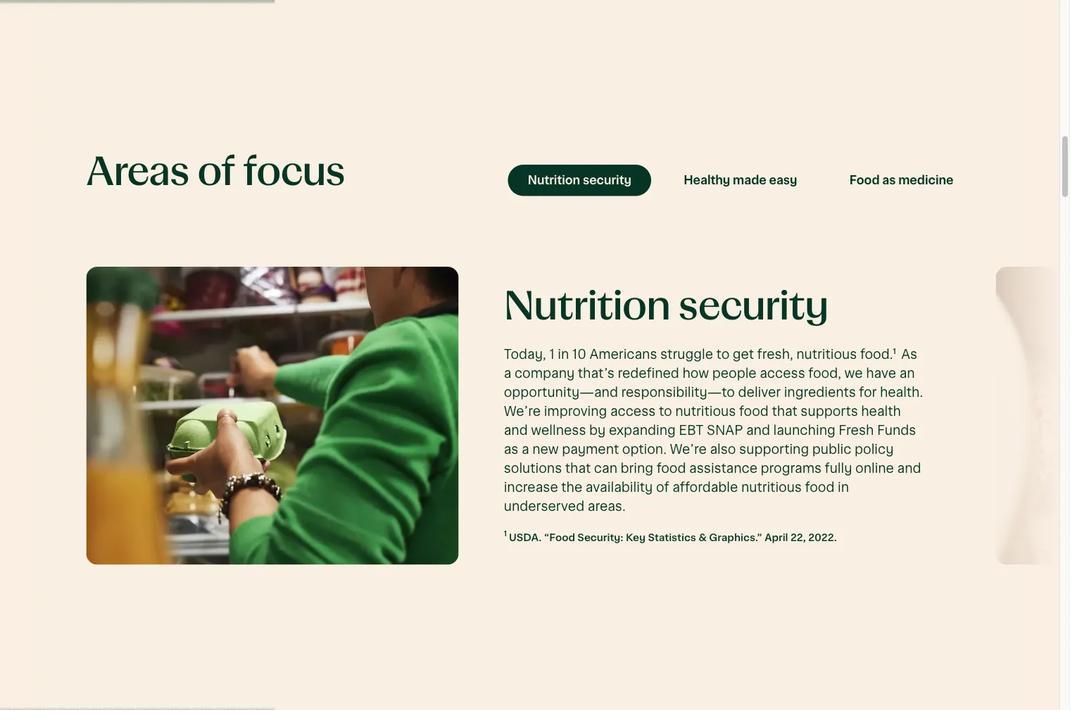 Task type: vqa. For each thing, say whether or not it's contained in the screenshot.
rightmost 4
no



Task type: locate. For each thing, give the bounding box(es) containing it.
0 horizontal spatial 1
[[504, 530, 507, 538]]

a left new
[[522, 442, 529, 456]]

fresh,
[[758, 347, 794, 361]]

deliver
[[739, 385, 781, 399]]

today,
[[504, 347, 546, 361]]

0 horizontal spatial that
[[565, 461, 591, 475]]

1 vertical spatial a
[[522, 442, 529, 456]]

0 horizontal spatial as
[[504, 442, 519, 456]]

we're
[[504, 404, 541, 418], [670, 442, 707, 456]]

0 vertical spatial that
[[772, 404, 798, 418]]

group
[[508, 165, 974, 196]]

security
[[583, 174, 632, 186], [679, 287, 829, 327]]

2 horizontal spatial 1
[[893, 348, 896, 355]]

1 vertical spatial of
[[656, 480, 670, 494]]

as inside "as a company that's redefined how people access food, we have an opportunity—and responsibility—to deliver ingredients for health. we're improving access to nutritious food that supports health and wellness by expanding ebt snap and launching fresh funds as a new payment option. we're also supporting public policy solutions that can bring food assistance programs fully online and increase the availability of affordable nutritious food in underserved areas."
[[504, 442, 519, 456]]

nutrition security inside button
[[528, 174, 632, 186]]

to inside "as a company that's redefined how people access food, we have an opportunity—and responsibility—to deliver ingredients for health. we're improving access to nutritious food that supports health and wellness by expanding ebt snap and launching fresh funds as a new payment option. we're also supporting public policy solutions that can bring food assistance programs fully online and increase the availability of affordable nutritious food in underserved areas."
[[659, 404, 672, 418]]

that up launching
[[772, 404, 798, 418]]

online
[[856, 461, 894, 475]]

food down deliver
[[740, 404, 769, 418]]

in
[[558, 347, 569, 361], [838, 480, 849, 494]]

1 horizontal spatial access
[[760, 366, 806, 380]]

0 horizontal spatial in
[[558, 347, 569, 361]]

payment
[[562, 442, 619, 456]]

availability
[[586, 480, 653, 494]]

of
[[198, 152, 235, 192], [656, 480, 670, 494]]

1 horizontal spatial in
[[838, 480, 849, 494]]

usda.
[[509, 532, 542, 543]]

get
[[733, 347, 754, 361]]

today, 1 in 10 americans struggle to get fresh, nutritious food. 1
[[504, 347, 896, 361]]

option.
[[622, 442, 667, 456]]

statistics
[[648, 532, 696, 543]]

nutritious
[[797, 347, 857, 361], [676, 404, 736, 418], [742, 480, 802, 494]]

and right online
[[898, 461, 922, 475]]

policy
[[855, 442, 894, 456]]

carousel region
[[86, 266, 1071, 566]]

1 horizontal spatial to
[[717, 347, 730, 361]]

1 vertical spatial that
[[565, 461, 591, 475]]

bring
[[621, 461, 654, 475]]

security for nutrition security element
[[679, 287, 829, 327]]

also
[[710, 442, 736, 456]]

0 vertical spatial access
[[760, 366, 806, 380]]

nutrition
[[528, 174, 580, 186], [504, 287, 671, 327]]

1 left as
[[893, 348, 896, 355]]

22,
[[791, 532, 806, 543]]

access up 'expanding'
[[611, 404, 656, 418]]

1
[[550, 347, 555, 361], [893, 348, 896, 355], [504, 530, 507, 538]]

1 vertical spatial access
[[611, 404, 656, 418]]

0 horizontal spatial security
[[583, 174, 632, 186]]

company
[[515, 366, 575, 380]]

1 left usda.
[[504, 530, 507, 538]]

1 horizontal spatial that
[[772, 404, 798, 418]]

to down responsibility—to
[[659, 404, 672, 418]]

access
[[760, 366, 806, 380], [611, 404, 656, 418]]

1 vertical spatial as
[[504, 442, 519, 456]]

1 vertical spatial security
[[679, 287, 829, 327]]

responsibility—to
[[622, 385, 735, 399]]

nutrition security button
[[508, 165, 651, 196]]

0 vertical spatial nutrition
[[528, 174, 580, 186]]

0 vertical spatial in
[[558, 347, 569, 361]]

and up "supporting"
[[747, 423, 770, 437]]

health
[[862, 404, 901, 418]]

1 horizontal spatial security
[[679, 287, 829, 327]]

nutritious up the ebt
[[676, 404, 736, 418]]

key
[[626, 532, 646, 543]]

that up the the
[[565, 461, 591, 475]]

0 vertical spatial security
[[583, 174, 632, 186]]

graphics."
[[709, 532, 763, 543]]

0 vertical spatial nutritious
[[797, 347, 857, 361]]

nutrition security for nutrition security element
[[504, 287, 829, 327]]

security inside nutrition security button
[[583, 174, 632, 186]]

in down fully
[[838, 480, 849, 494]]

nutrition security inside "carousel" region
[[504, 287, 829, 327]]

we're down the ebt
[[670, 442, 707, 456]]

1 vertical spatial to
[[659, 404, 672, 418]]

0 horizontal spatial we're
[[504, 404, 541, 418]]

have
[[866, 366, 897, 380]]

programs
[[761, 461, 822, 475]]

people
[[713, 366, 757, 380]]

nutritious down programs
[[742, 480, 802, 494]]

nutrition security for nutrition security button
[[528, 174, 632, 186]]

0 horizontal spatial a
[[504, 366, 512, 380]]

0 vertical spatial as
[[883, 174, 896, 186]]

1 vertical spatial nutrition
[[504, 287, 671, 327]]

in left 10 at the right
[[558, 347, 569, 361]]

assistance
[[690, 461, 758, 475]]

food
[[850, 174, 880, 186]]

fresh
[[839, 423, 874, 437]]

1 horizontal spatial and
[[747, 423, 770, 437]]

by
[[590, 423, 606, 437]]

nutritious up food,
[[797, 347, 857, 361]]

we're up wellness
[[504, 404, 541, 418]]

1 horizontal spatial food
[[740, 404, 769, 418]]

nutrition for nutrition security element
[[504, 287, 671, 327]]

nutrition security
[[528, 174, 632, 186], [504, 287, 829, 327]]

1 horizontal spatial a
[[522, 442, 529, 456]]

as
[[883, 174, 896, 186], [504, 442, 519, 456]]

a down today,
[[504, 366, 512, 380]]

and up solutions
[[504, 423, 528, 437]]

as
[[902, 347, 918, 361]]

1 horizontal spatial of
[[656, 480, 670, 494]]

food,
[[809, 366, 842, 380]]

focus
[[243, 152, 345, 192]]

as up solutions
[[504, 442, 519, 456]]

1 vertical spatial we're
[[670, 442, 707, 456]]

0 horizontal spatial of
[[198, 152, 235, 192]]

2 horizontal spatial and
[[898, 461, 922, 475]]

1 up company
[[550, 347, 555, 361]]

1 vertical spatial nutrition security
[[504, 287, 829, 327]]

0 vertical spatial a
[[504, 366, 512, 380]]

1 vertical spatial in
[[838, 480, 849, 494]]

security:
[[578, 532, 624, 543]]

1 vertical spatial food
[[657, 461, 686, 475]]

security inside nutrition security element
[[679, 287, 829, 327]]

to
[[717, 347, 730, 361], [659, 404, 672, 418]]

to left the get
[[717, 347, 730, 361]]

that
[[772, 404, 798, 418], [565, 461, 591, 475]]

0 vertical spatial to
[[717, 347, 730, 361]]

the
[[562, 480, 583, 494]]

a
[[504, 366, 512, 380], [522, 442, 529, 456]]

0 vertical spatial we're
[[504, 404, 541, 418]]

2 vertical spatial food
[[805, 480, 835, 494]]

easy
[[769, 174, 798, 186]]

underserved
[[504, 499, 585, 513]]

expanding
[[609, 423, 676, 437]]

how
[[683, 366, 709, 380]]

food down fully
[[805, 480, 835, 494]]

0 vertical spatial of
[[198, 152, 235, 192]]

nutrition inside button
[[528, 174, 580, 186]]

an
[[900, 366, 915, 380]]

food as medicine button
[[830, 165, 974, 196]]

2022.
[[809, 532, 837, 543]]

and
[[504, 423, 528, 437], [747, 423, 770, 437], [898, 461, 922, 475]]

1 inside today, 1 in 10 americans struggle to get fresh, nutritious food. 1
[[893, 348, 896, 355]]

affordable
[[673, 480, 738, 494]]

access down fresh,
[[760, 366, 806, 380]]

food
[[740, 404, 769, 418], [657, 461, 686, 475], [805, 480, 835, 494]]

0 horizontal spatial access
[[611, 404, 656, 418]]

0 horizontal spatial to
[[659, 404, 672, 418]]

food down option.
[[657, 461, 686, 475]]

healthy made easy button
[[664, 165, 817, 196]]

0 vertical spatial nutrition security
[[528, 174, 632, 186]]

nutrition inside "carousel" region
[[504, 287, 671, 327]]

as right food
[[883, 174, 896, 186]]

1 horizontal spatial as
[[883, 174, 896, 186]]



Task type: describe. For each thing, give the bounding box(es) containing it.
usda. "food security: key statistics & graphics." april 22, 2022. link
[[509, 532, 837, 543]]

security for nutrition security button
[[583, 174, 632, 186]]

0 horizontal spatial food
[[657, 461, 686, 475]]

10
[[572, 347, 587, 361]]

areas
[[86, 152, 189, 192]]

0 horizontal spatial and
[[504, 423, 528, 437]]

1 horizontal spatial we're
[[670, 442, 707, 456]]

we
[[845, 366, 863, 380]]

nutrition for nutrition security button
[[528, 174, 580, 186]]

"food
[[544, 532, 575, 543]]

1 vertical spatial nutritious
[[676, 404, 736, 418]]

opportunity—and
[[504, 385, 618, 399]]

funds
[[878, 423, 917, 437]]

solutions
[[504, 461, 562, 475]]

1 usda. "food security: key statistics & graphics." april 22, 2022.
[[504, 530, 837, 543]]

redefined
[[618, 366, 680, 380]]

areas.
[[588, 499, 626, 513]]

2 vertical spatial nutritious
[[742, 480, 802, 494]]

ebt
[[679, 423, 704, 437]]

that's
[[578, 366, 615, 380]]

as a company that's redefined how people access food, we have an opportunity—and responsibility—to deliver ingredients for health. we're improving access to nutritious food that supports health and wellness by expanding ebt snap and launching fresh funds as a new payment option. we're also supporting public policy solutions that can bring food assistance programs fully online and increase the availability of affordable nutritious food in underserved areas.
[[504, 347, 923, 513]]

made
[[733, 174, 767, 186]]

ingredients
[[784, 385, 856, 399]]

1 inside 1 usda. "food security: key statistics & graphics." april 22, 2022.
[[504, 530, 507, 538]]

areas of focus
[[86, 152, 345, 192]]

&
[[699, 532, 707, 543]]

americans
[[590, 347, 658, 361]]

public
[[813, 442, 852, 456]]

healthy made easy
[[684, 174, 798, 186]]

medicine
[[899, 174, 954, 186]]

nutrition security element
[[504, 285, 927, 328]]

supporting
[[740, 442, 809, 456]]

improving
[[544, 404, 607, 418]]

new
[[533, 442, 559, 456]]

launching
[[774, 423, 836, 437]]

food.
[[861, 347, 893, 361]]

2 horizontal spatial food
[[805, 480, 835, 494]]

fully
[[825, 461, 853, 475]]

increase
[[504, 480, 558, 494]]

health.
[[880, 385, 923, 399]]

of inside "as a company that's redefined how people access food, we have an opportunity—and responsibility—to deliver ingredients for health. we're improving access to nutritious food that supports health and wellness by expanding ebt snap and launching fresh funds as a new payment option. we're also supporting public policy solutions that can bring food assistance programs fully online and increase the availability of affordable nutritious food in underserved areas."
[[656, 480, 670, 494]]

struggle
[[661, 347, 713, 361]]

april
[[765, 532, 789, 543]]

in inside "as a company that's redefined how people access food, we have an opportunity—and responsibility—to deliver ingredients for health. we're improving access to nutritious food that supports health and wellness by expanding ebt snap and launching fresh funds as a new payment option. we're also supporting public policy solutions that can bring food assistance programs fully online and increase the availability of affordable nutritious food in underserved areas."
[[838, 480, 849, 494]]

supports
[[801, 404, 858, 418]]

for
[[860, 385, 877, 399]]

wellness
[[531, 423, 586, 437]]

snap
[[707, 423, 743, 437]]

1 horizontal spatial 1
[[550, 347, 555, 361]]

can
[[594, 461, 618, 475]]

as inside food as medicine button
[[883, 174, 896, 186]]

healthy
[[684, 174, 731, 186]]

food as medicine
[[850, 174, 954, 186]]

group containing nutrition security
[[508, 165, 974, 196]]

0 vertical spatial food
[[740, 404, 769, 418]]



